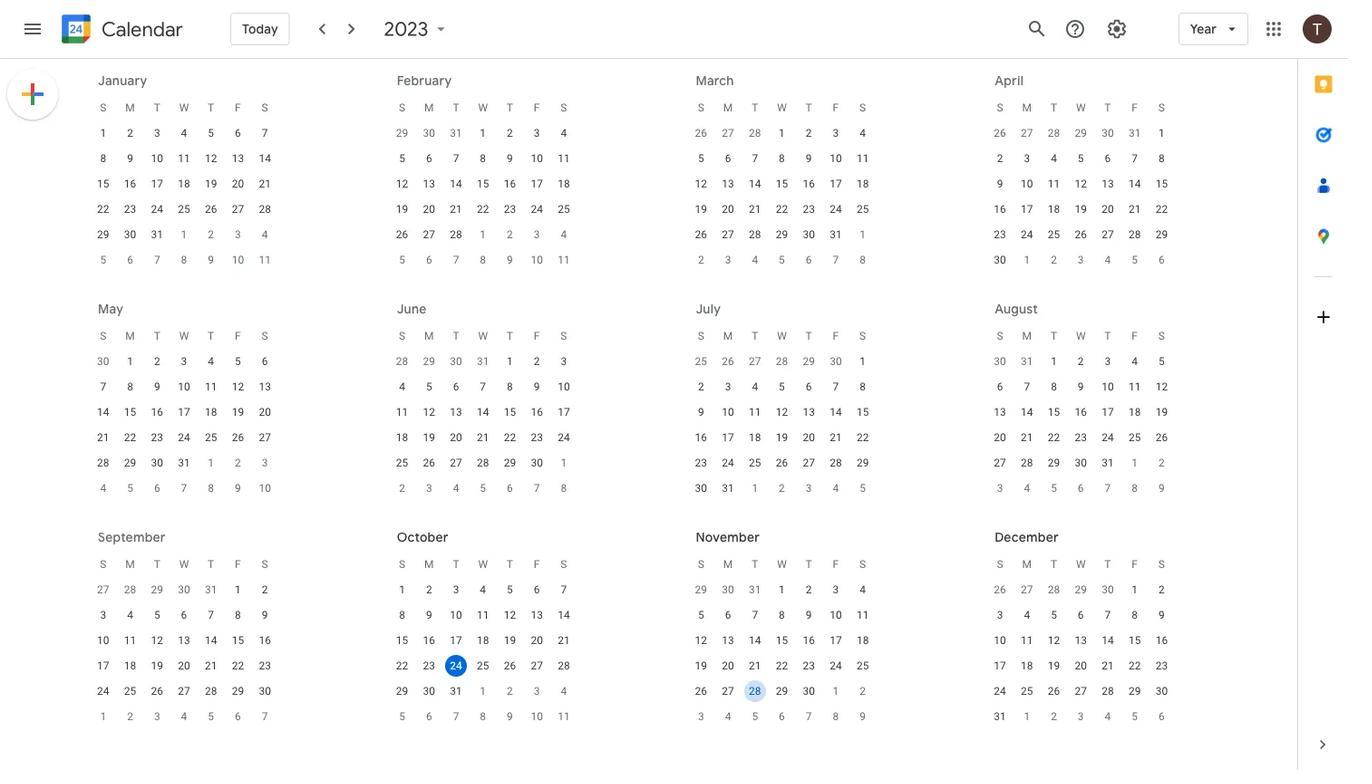 Task type: describe. For each thing, give the bounding box(es) containing it.
16 inside june grid
[[531, 406, 543, 419]]

june
[[397, 301, 427, 317]]

january 3 element
[[1071, 707, 1092, 728]]

3 inside the december 3 element
[[698, 711, 705, 724]]

28 for 28 element over january 4 element
[[1102, 686, 1114, 698]]

17 inside the august grid
[[1102, 406, 1114, 419]]

20 inside april 'grid'
[[1102, 203, 1114, 216]]

f for february
[[534, 102, 540, 114]]

3 inside april 3 element
[[725, 254, 731, 267]]

19 inside the august grid
[[1156, 406, 1168, 419]]

17 inside the november grid
[[830, 635, 842, 648]]

may 4 element
[[1097, 249, 1119, 271]]

11 element down march 28 element
[[1044, 173, 1065, 195]]

11 for 11 element above april 1 element
[[857, 152, 869, 165]]

18 for 18 "element" over january 1 element
[[1021, 660, 1034, 673]]

may 2 element
[[1044, 249, 1065, 271]]

24 inside the july grid
[[722, 457, 735, 470]]

26 element up the december 3 element
[[691, 681, 712, 703]]

8 inside december 8 element
[[833, 711, 839, 724]]

27 for 27 element on top of the may 4 element
[[1102, 229, 1114, 241]]

29 up july 6 element
[[504, 457, 516, 470]]

29 element up the february 5 element
[[92, 224, 114, 246]]

march 10 element
[[526, 249, 548, 271]]

8 inside december grid
[[1132, 610, 1138, 622]]

12 inside june grid
[[423, 406, 435, 419]]

m for march
[[724, 102, 733, 114]]

june 9 element
[[227, 478, 249, 500]]

row containing 7
[[90, 375, 278, 400]]

4 inside 'element'
[[561, 229, 567, 241]]

13 element up november 3 element on the left bottom of the page
[[526, 605, 548, 627]]

m for august
[[1023, 330, 1032, 343]]

row group for october
[[389, 578, 578, 730]]

april 8 element
[[852, 249, 874, 271]]

20 inside june grid
[[450, 432, 462, 444]]

10 inside the november grid
[[830, 610, 842, 622]]

september 4 element
[[1017, 478, 1038, 500]]

november 4 element
[[553, 681, 575, 703]]

december 4 element
[[718, 707, 739, 728]]

13 inside june grid
[[450, 406, 462, 419]]

22 element up july 6 element
[[499, 427, 521, 449]]

september 2 element
[[1151, 453, 1173, 474]]

row containing 11
[[389, 400, 578, 425]]

22 for 22 element on top of november 5 element
[[396, 660, 408, 673]]

november 8 element
[[472, 707, 494, 728]]

14 inside march grid
[[749, 178, 761, 190]]

15 inside june grid
[[504, 406, 516, 419]]

12 element down june 28 element
[[771, 402, 793, 424]]

18 for 18 "element" above march 4 'element'
[[558, 178, 570, 190]]

18 element up september 1 element
[[1124, 402, 1146, 424]]

23 for 23 element on top of august
[[994, 229, 1007, 241]]

19 element up february 2 element
[[200, 173, 222, 195]]

16 inside april 'grid'
[[994, 203, 1007, 216]]

29 element up september 5 element
[[1044, 453, 1065, 474]]

20 inside january grid
[[232, 178, 244, 190]]

2 up 'december 9' element
[[860, 686, 866, 698]]

2 down 'june 25' element
[[698, 381, 705, 394]]

21 element inside the august grid
[[1017, 427, 1038, 449]]

2 down 'march 26' element
[[997, 152, 1004, 165]]

july 3 element
[[418, 478, 440, 500]]

m for january
[[125, 102, 135, 114]]

march 6 element
[[418, 249, 440, 271]]

calendar element
[[58, 11, 183, 51]]

26 for february 26 element at the top
[[695, 127, 708, 140]]

december 6 element
[[771, 707, 793, 728]]

19 inside march grid
[[695, 203, 708, 216]]

16 inside october grid
[[423, 635, 435, 648]]

24 inside june grid
[[558, 432, 570, 444]]

10 inside the august grid
[[1102, 381, 1114, 394]]

row group for august
[[987, 349, 1176, 502]]

1 right june 30 "element"
[[860, 356, 866, 368]]

25 element up january 1 element
[[1017, 681, 1038, 703]]

25 inside january grid
[[178, 203, 190, 216]]

26 element up august 2 element
[[771, 453, 793, 474]]

august 30 element
[[173, 580, 195, 601]]

17 element up march 3 element
[[526, 173, 548, 195]]

22 element up january 5 element
[[1124, 656, 1146, 678]]

18 element up 'december 2' element
[[852, 630, 874, 652]]

15 inside april 'grid'
[[1156, 178, 1168, 190]]

8 inside "april 8" element
[[860, 254, 866, 267]]

september grid
[[90, 552, 278, 730]]

november 10 element
[[526, 707, 548, 728]]

12 element down october 29 element
[[691, 630, 712, 652]]

11 for 11 element underneath march 28 element
[[1048, 178, 1061, 190]]

24 inside december grid
[[994, 686, 1007, 698]]

3 inside the february 3 element
[[235, 229, 241, 241]]

27 for 27 element on top of november 3 element on the left bottom of the page
[[531, 660, 543, 673]]

f for september
[[235, 559, 241, 571]]

11 for march 11 element
[[558, 254, 570, 267]]

3 inside july 3 element
[[426, 483, 432, 495]]

14 element down october 31 "element"
[[744, 630, 766, 652]]

may 29 element
[[418, 351, 440, 373]]

june 5 element
[[119, 478, 141, 500]]

row containing 20
[[987, 425, 1176, 451]]

october grid
[[389, 552, 578, 730]]

september 5 element
[[1044, 478, 1065, 500]]

13 element down june 29 element
[[798, 402, 820, 424]]

2 up 'june 9' element
[[235, 457, 241, 470]]

27 element up the february 3 element
[[227, 199, 249, 220]]

28 for 28 element above september 4 element
[[1021, 457, 1034, 470]]

1 up "april 8" element
[[860, 229, 866, 241]]

march 8 element
[[472, 249, 494, 271]]

25 element up november 1 element
[[472, 656, 494, 678]]

april grid
[[987, 95, 1176, 273]]

26 element up april 2 element
[[691, 224, 712, 246]]

october 4 element
[[173, 707, 195, 728]]

september 1 element
[[1124, 453, 1146, 474]]

20 element up april 3 element
[[718, 199, 739, 220]]

30 element up 'july 7' element
[[526, 453, 548, 474]]

30 up october 7 element
[[259, 686, 271, 698]]

august
[[995, 301, 1039, 317]]

march
[[696, 73, 734, 89]]

8 inside the july grid
[[860, 381, 866, 394]]

april 30 element
[[92, 351, 114, 373]]

10 inside june grid
[[558, 381, 570, 394]]

may 31 element
[[472, 351, 494, 373]]

12 inside may grid
[[232, 381, 244, 394]]

f for july
[[833, 330, 839, 343]]

22 for 22 element above august 5 element
[[857, 432, 869, 444]]

row group for november
[[688, 578, 877, 730]]

3 inside march 3 element
[[534, 229, 540, 241]]

june 30 element
[[825, 351, 847, 373]]

19 inside january grid
[[205, 178, 217, 190]]

19 inside june grid
[[423, 432, 435, 444]]

9 inside the july grid
[[698, 406, 705, 419]]

27 for 27 element over the february 3 element
[[232, 203, 244, 216]]

2 right april 30 element
[[154, 356, 160, 368]]

calendar
[[102, 17, 183, 42]]

april 5 element
[[771, 249, 793, 271]]

29 element up july 6 element
[[499, 453, 521, 474]]

february grid
[[389, 95, 578, 273]]

7 inside april 'grid'
[[1132, 152, 1138, 165]]

f for november
[[833, 559, 839, 571]]

28 for 28 element over july 5 element
[[477, 457, 489, 470]]

23 element up november
[[691, 453, 712, 474]]

14 inside the july grid
[[830, 406, 842, 419]]

january 4 element
[[1097, 707, 1119, 728]]

w for november
[[777, 559, 787, 571]]

row containing 6
[[987, 375, 1176, 400]]

december 7 element
[[798, 707, 820, 728]]

july grid
[[688, 324, 877, 502]]

october 3 element
[[146, 707, 168, 728]]

12 element up november 2 element
[[499, 605, 521, 627]]

15 inside september grid
[[232, 635, 244, 648]]

25 inside october grid
[[477, 660, 489, 673]]

february 9 element
[[200, 249, 222, 271]]

1 right march 31 element
[[1159, 127, 1165, 140]]

november
[[696, 530, 760, 546]]

22 for 22 element above july 6 element
[[504, 432, 516, 444]]

15 inside january grid
[[97, 178, 109, 190]]

11 element down may 28 element
[[391, 402, 413, 424]]

9 inside june grid
[[534, 381, 540, 394]]

26 for "26" element on top of the june 2 element at left bottom
[[232, 432, 244, 444]]

17 element inside the august grid
[[1097, 402, 1119, 424]]

july 6 element
[[499, 478, 521, 500]]

29 right june 28 element
[[803, 356, 815, 368]]

22 element up march 1 element
[[472, 199, 494, 220]]

26 for june 26 element
[[722, 356, 735, 368]]

21 inside june grid
[[477, 432, 489, 444]]

october 29 element
[[691, 580, 712, 601]]

march 29 element
[[1071, 122, 1092, 144]]

20 inside the august grid
[[994, 432, 1007, 444]]

26 for "26" element over october 3 "element"
[[151, 686, 163, 698]]

17 inside september grid
[[97, 660, 109, 673]]

28 element up august 4 element
[[825, 453, 847, 474]]

24 inside september grid
[[97, 686, 109, 698]]

april 3 element
[[718, 249, 739, 271]]

august 31 element
[[200, 580, 222, 601]]

f for january
[[235, 102, 241, 114]]

30 inside march grid
[[803, 229, 815, 241]]

18 element up november 1 element
[[472, 630, 494, 652]]

31 element up april 7 element
[[825, 224, 847, 246]]

1 left october 2 element
[[100, 711, 106, 724]]

26 for "26" element over may 3 element
[[1075, 229, 1088, 241]]

23 for 23 element over april 6 element
[[803, 203, 815, 216]]

19 element up the september 2 element
[[1151, 402, 1173, 424]]

13 element down august 30 element
[[173, 630, 195, 652]]

12 element up the september 2 element
[[1151, 376, 1173, 398]]

february 26 element
[[691, 122, 712, 144]]

27 for 27 element on top of july 4 element
[[450, 457, 462, 470]]

17 inside june grid
[[558, 406, 570, 419]]

row containing 13
[[987, 400, 1176, 425]]

january 6 element
[[1151, 707, 1173, 728]]

13 inside october grid
[[531, 610, 543, 622]]

12 inside the november grid
[[695, 635, 708, 648]]

14 element up february 4 element
[[254, 148, 276, 170]]

14 inside the august grid
[[1021, 406, 1034, 419]]

16 inside september grid
[[259, 635, 271, 648]]

28 element up march 7 element
[[445, 224, 467, 246]]

31 inside april 'grid'
[[1129, 127, 1141, 140]]

21 element inside january grid
[[254, 173, 276, 195]]

30 element up september 6 element
[[1071, 453, 1092, 474]]

march 27 element
[[1017, 122, 1038, 144]]

23 element up december 7 element
[[798, 656, 820, 678]]

27 element up october 4 element
[[173, 681, 195, 703]]

28 for 28 element on top of the april 4 element
[[749, 229, 761, 241]]

27 element up july 4 element
[[445, 453, 467, 474]]

12 inside april 'grid'
[[1075, 178, 1088, 190]]

june 25 element
[[691, 351, 712, 373]]

9 inside march grid
[[806, 152, 812, 165]]

22 for 22 element on top of march 1 element
[[477, 203, 489, 216]]

april 6 element
[[798, 249, 820, 271]]

march grid
[[688, 95, 877, 273]]

w for september
[[179, 559, 189, 571]]

june 4 element
[[92, 478, 114, 500]]

12 element down january 29 element
[[391, 173, 413, 195]]

19 element up january 2 element
[[1044, 656, 1065, 678]]

16 inside the july grid
[[695, 432, 708, 444]]

27 element up november 3 element on the left bottom of the page
[[526, 656, 548, 678]]

11 for 11 element above february 1 element
[[178, 152, 190, 165]]

17 element down november 26 element
[[990, 656, 1011, 678]]

18 for 18 "element" on top of november 1 element
[[477, 635, 489, 648]]

20 element up the february 3 element
[[227, 173, 249, 195]]

14 element down june 30 "element"
[[825, 402, 847, 424]]

11 for 11 element on top of september 1 element
[[1129, 381, 1141, 394]]

28 for 28 element on top of february 4 element
[[259, 203, 271, 216]]

28 for november 28 element
[[1048, 584, 1061, 597]]

f for march
[[833, 102, 839, 114]]

23 element up april 6 element
[[798, 199, 820, 220]]

27 for 27 element over october 4 element
[[178, 686, 190, 698]]

25 inside february grid
[[558, 203, 570, 216]]

3 inside the january 3 element
[[1078, 711, 1084, 724]]

28 for february 28 element
[[749, 127, 761, 140]]

row containing 14
[[90, 400, 278, 425]]

26 for "26" element above march 5 element
[[396, 229, 408, 241]]

1 up november 8 element
[[480, 686, 486, 698]]

29 right november 28 element
[[1075, 584, 1088, 597]]

23 element up january 6 element on the bottom
[[1151, 656, 1173, 678]]

november 28 element
[[1044, 580, 1065, 601]]

15 inside february grid
[[477, 178, 489, 190]]

2 right january 31 element
[[507, 127, 513, 140]]

29 inside march grid
[[776, 229, 788, 241]]

may 1 element
[[1017, 249, 1038, 271]]

february 8 element
[[173, 249, 195, 271]]

november grid
[[688, 552, 877, 730]]

2023 button
[[377, 16, 458, 42]]

24 inside march grid
[[830, 203, 842, 216]]

9 inside 'december 9' element
[[860, 711, 866, 724]]

october 2 element
[[119, 707, 141, 728]]

20 element up august 3 element
[[798, 427, 820, 449]]

december grid
[[987, 552, 1176, 730]]

9 inside december grid
[[1159, 610, 1165, 622]]

december 2 element
[[852, 681, 874, 703]]

25 element up april 1 element
[[852, 199, 874, 220]]

m for october
[[425, 559, 434, 571]]

22 for 22 element on top of september 5 element
[[1048, 432, 1061, 444]]

18 element up may 2 element
[[1044, 199, 1065, 220]]

23 element up september 6 element
[[1071, 427, 1092, 449]]

july 8 element
[[553, 478, 575, 500]]

23 for 23 element on top of november
[[695, 457, 708, 470]]

10 inside june 10 element
[[259, 483, 271, 495]]

22 for 22 element on top of january 5 element
[[1129, 660, 1141, 673]]

year
[[1191, 21, 1217, 37]]

9 inside the february 9 element
[[208, 254, 214, 267]]

10 inside march grid
[[830, 152, 842, 165]]

31 inside september grid
[[205, 584, 217, 597]]

17 element up december 1 element
[[825, 630, 847, 652]]

2 right august 31 element
[[262, 584, 268, 597]]

22 element up december 6 element
[[771, 656, 793, 678]]

16 inside may grid
[[151, 406, 163, 419]]

january 31 element
[[445, 122, 467, 144]]

17 inside may grid
[[178, 406, 190, 419]]

21 element up 28 cell
[[744, 656, 766, 678]]

march 1 element
[[472, 224, 494, 246]]

march 31 element
[[1124, 122, 1146, 144]]

m for may
[[125, 330, 135, 343]]

february 2 element
[[200, 224, 222, 246]]

28 for 28 element on top of october 5 element
[[205, 686, 217, 698]]

3 inside september 3 element
[[997, 483, 1004, 495]]

28 for 28 element on top of the november 4 element
[[558, 660, 570, 673]]

january 29 element
[[391, 122, 413, 144]]

23 element up 'july 7' element
[[526, 427, 548, 449]]

11 for november 11 element
[[558, 711, 570, 724]]

31 inside "element"
[[749, 584, 761, 597]]

29 up october 6 element
[[232, 686, 244, 698]]

25 left june 26 element
[[695, 356, 708, 368]]

28 element up february 4 element
[[254, 199, 276, 220]]

17 element down june 26 element
[[718, 427, 739, 449]]

31 inside may grid
[[178, 457, 190, 470]]

2 right august 1 element
[[779, 483, 785, 495]]

31 element up september 7 'element'
[[1097, 453, 1119, 474]]

30 up september 6 element
[[1075, 457, 1088, 470]]

main drawer image
[[22, 18, 44, 40]]

28 for june 28 element
[[776, 356, 788, 368]]

24 inside the november grid
[[830, 660, 842, 673]]

w for january
[[179, 102, 189, 114]]

september
[[98, 530, 166, 546]]

23 for 23 element over march 2 element
[[504, 203, 516, 216]]

settings menu image
[[1106, 18, 1128, 40]]

november 30 element
[[1097, 580, 1119, 601]]

march 4 element
[[553, 224, 575, 246]]

20 inside the july grid
[[803, 432, 815, 444]]

march 7 element
[[445, 249, 467, 271]]

30 element left august 1 element
[[691, 478, 712, 500]]

12 inside the august grid
[[1156, 381, 1168, 394]]

w for may
[[179, 330, 189, 343]]

october
[[397, 530, 449, 546]]

m for september
[[125, 559, 135, 571]]

may 5 element
[[1124, 249, 1146, 271]]

f for december
[[1132, 559, 1138, 571]]

11 for 11 element under august 28 element at left
[[124, 635, 136, 648]]

25 element up october 2 element
[[119, 681, 141, 703]]

28 element up the april 4 element
[[744, 224, 766, 246]]

m for december
[[1023, 559, 1032, 571]]

11 element up march 4 'element'
[[553, 148, 575, 170]]

w for february
[[478, 102, 488, 114]]

13 element up june 3 'element' at the left bottom of the page
[[254, 376, 276, 398]]

14 element down november 30 element
[[1097, 630, 1119, 652]]

23 element up february 6 element
[[119, 199, 141, 220]]

13 element down february 27 element
[[718, 173, 739, 195]]

25 inside may grid
[[205, 432, 217, 444]]

1 up march 8 element
[[480, 229, 486, 241]]

29 inside the august grid
[[1048, 457, 1061, 470]]

18 for 18 "element" on top of july 2 element
[[396, 432, 408, 444]]

march 3 element
[[526, 224, 548, 246]]

30 element up february 6 element
[[119, 224, 141, 246]]

july 30 element
[[990, 351, 1011, 373]]

april
[[995, 73, 1024, 89]]

20 element up the january 3 element at right bottom
[[1071, 656, 1092, 678]]

2023
[[384, 16, 429, 42]]

9 inside november 9 element
[[507, 711, 513, 724]]

april 7 element
[[825, 249, 847, 271]]

row group for july
[[688, 349, 877, 502]]

june 8 element
[[200, 478, 222, 500]]

13 inside may grid
[[259, 381, 271, 394]]

november 7 element
[[445, 707, 467, 728]]

3 inside august 3 element
[[806, 483, 812, 495]]

22 element up may 6 element
[[1151, 199, 1173, 220]]

11 for 11 element under november 27 "element"
[[1021, 635, 1034, 648]]

15 inside march grid
[[776, 178, 788, 190]]

14 inside may grid
[[97, 406, 109, 419]]

1 down october
[[399, 584, 405, 597]]

february 6 element
[[119, 249, 141, 271]]

october 6 element
[[227, 707, 249, 728]]

14 element down august 31 element
[[200, 630, 222, 652]]



Task type: vqa. For each thing, say whether or not it's contained in the screenshot.


Task type: locate. For each thing, give the bounding box(es) containing it.
february 5 element
[[92, 249, 114, 271]]

26 right 'june 25' element
[[722, 356, 735, 368]]

30 left august 1 element
[[695, 483, 708, 495]]

10 element
[[146, 148, 168, 170], [526, 148, 548, 170], [825, 148, 847, 170], [1017, 173, 1038, 195], [173, 376, 195, 398], [553, 376, 575, 398], [1097, 376, 1119, 398], [718, 402, 739, 424], [445, 605, 467, 627], [825, 605, 847, 627], [92, 630, 114, 652], [990, 630, 1011, 652]]

9 inside april 'grid'
[[997, 178, 1004, 190]]

23 element
[[119, 199, 141, 220], [499, 199, 521, 220], [798, 199, 820, 220], [990, 224, 1011, 246], [146, 427, 168, 449], [526, 427, 548, 449], [1071, 427, 1092, 449], [691, 453, 712, 474], [254, 656, 276, 678], [418, 656, 440, 678], [798, 656, 820, 678], [1151, 656, 1173, 678]]

13 element up the february 3 element
[[227, 148, 249, 170]]

12 inside february grid
[[396, 178, 408, 190]]

february 28 element
[[744, 122, 766, 144]]

29 inside january grid
[[97, 229, 109, 241]]

11 for 11 element above november 1 element
[[477, 610, 489, 622]]

11 element up february 1 element
[[173, 148, 195, 170]]

may
[[98, 301, 123, 317]]

july 4 element
[[445, 478, 467, 500]]

23 inside february grid
[[504, 203, 516, 216]]

today
[[242, 21, 278, 37]]

8 inside november 8 element
[[480, 711, 486, 724]]

w inside january grid
[[179, 102, 189, 114]]

20 element up december 4 element
[[718, 656, 739, 678]]

18 inside the november grid
[[857, 635, 869, 648]]

27 for august 27 element on the bottom left of the page
[[97, 584, 109, 597]]

11 for 11 element below june 27 element
[[749, 406, 761, 419]]

28 for 28 element on top of the may 5 element on the right of the page
[[1129, 229, 1141, 241]]

18 up august 1 element
[[749, 432, 761, 444]]

17 up may 1 element
[[1021, 203, 1034, 216]]

26 up the september 2 element
[[1156, 432, 1168, 444]]

m down october
[[425, 559, 434, 571]]

august 2 element
[[771, 478, 793, 500]]

year button
[[1179, 7, 1249, 51]]

w inside april 'grid'
[[1077, 102, 1086, 114]]

26 for "26" element over july 3 element
[[423, 457, 435, 470]]

march 26 element
[[990, 122, 1011, 144]]

22 inside june grid
[[504, 432, 516, 444]]

17 element up september 7 'element'
[[1097, 402, 1119, 424]]

27 element up march 6 element
[[418, 224, 440, 246]]

m inside february grid
[[425, 102, 434, 114]]

18 inside the july grid
[[749, 432, 761, 444]]

27 up september 3 element
[[994, 457, 1007, 470]]

17 element up may 1 element
[[1017, 199, 1038, 220]]

23 inside june grid
[[531, 432, 543, 444]]

october 31 element
[[744, 580, 766, 601]]

18 for 18 "element" over 'december 2' element
[[857, 635, 869, 648]]

september 7 element
[[1097, 478, 1119, 500]]

28 for march 28 element
[[1048, 127, 1061, 140]]

4
[[181, 127, 187, 140], [561, 127, 567, 140], [860, 127, 866, 140], [1051, 152, 1058, 165], [262, 229, 268, 241], [561, 229, 567, 241], [752, 254, 758, 267], [1105, 254, 1111, 267], [208, 356, 214, 368], [1132, 356, 1138, 368], [399, 381, 405, 394], [752, 381, 758, 394], [100, 483, 106, 495], [453, 483, 459, 495], [833, 483, 839, 495], [1024, 483, 1031, 495], [480, 584, 486, 597], [860, 584, 866, 597], [127, 610, 133, 622], [1024, 610, 1031, 622], [561, 686, 567, 698], [181, 711, 187, 724], [725, 711, 731, 724], [1105, 711, 1111, 724]]

w for march
[[777, 102, 787, 114]]

june 26 element
[[718, 351, 739, 373]]

june 2 element
[[227, 453, 249, 474]]

20
[[232, 178, 244, 190], [423, 203, 435, 216], [722, 203, 735, 216], [1102, 203, 1114, 216], [259, 406, 271, 419], [450, 432, 462, 444], [803, 432, 815, 444], [994, 432, 1007, 444], [531, 635, 543, 648], [178, 660, 190, 673], [722, 660, 735, 673], [1075, 660, 1088, 673]]

24 cell
[[443, 654, 470, 679]]

m inside october grid
[[425, 559, 434, 571]]

f for august
[[1132, 330, 1138, 343]]

13 element down march 30 element
[[1097, 173, 1119, 195]]

november 5 element
[[391, 707, 413, 728]]

18 element up january 1 element
[[1017, 656, 1038, 678]]

february 11 element
[[254, 249, 276, 271]]

2 right february 28 element
[[806, 127, 812, 140]]

12 element
[[200, 148, 222, 170], [391, 173, 413, 195], [691, 173, 712, 195], [1071, 173, 1092, 195], [227, 376, 249, 398], [1151, 376, 1173, 398], [418, 402, 440, 424], [771, 402, 793, 424], [499, 605, 521, 627], [146, 630, 168, 652], [691, 630, 712, 652], [1044, 630, 1065, 652]]

9 inside march 9 'element'
[[507, 254, 513, 267]]

july 1 element
[[553, 453, 575, 474]]

22 up the february 5 element
[[97, 203, 109, 216]]

15
[[97, 178, 109, 190], [477, 178, 489, 190], [776, 178, 788, 190], [1156, 178, 1168, 190], [124, 406, 136, 419], [504, 406, 516, 419], [857, 406, 869, 419], [1048, 406, 1061, 419], [232, 635, 244, 648], [396, 635, 408, 648], [776, 635, 788, 648], [1129, 635, 1141, 648]]

20 element up march 6 element
[[418, 199, 440, 220]]

25 element up august 1 element
[[744, 453, 766, 474]]

row group containing 25
[[688, 349, 877, 502]]

row group for april
[[987, 121, 1176, 273]]

w for june
[[478, 330, 488, 343]]

26 for "26" element above april 2 element
[[695, 229, 708, 241]]

june 1 element
[[200, 453, 222, 474]]

january 5 element
[[1124, 707, 1146, 728]]

s
[[100, 102, 106, 114], [262, 102, 268, 114], [399, 102, 406, 114], [561, 102, 567, 114], [698, 102, 705, 114], [860, 102, 866, 114], [997, 102, 1004, 114], [1159, 102, 1165, 114], [100, 330, 106, 343], [262, 330, 268, 343], [399, 330, 406, 343], [561, 330, 567, 343], [698, 330, 705, 343], [860, 330, 866, 343], [997, 330, 1004, 343], [1159, 330, 1165, 343], [100, 559, 106, 571], [262, 559, 268, 571], [399, 559, 406, 571], [561, 559, 567, 571], [698, 559, 705, 571], [860, 559, 866, 571], [997, 559, 1004, 571], [1159, 559, 1165, 571]]

13 element
[[227, 148, 249, 170], [418, 173, 440, 195], [718, 173, 739, 195], [1097, 173, 1119, 195], [254, 376, 276, 398], [445, 402, 467, 424], [798, 402, 820, 424], [990, 402, 1011, 424], [526, 605, 548, 627], [173, 630, 195, 652], [718, 630, 739, 652], [1071, 630, 1092, 652]]

10 inside march 10 element
[[531, 254, 543, 267]]

22 up april 5 element at top
[[776, 203, 788, 216]]

23 for 23 element on the left of 24, today element at the bottom of page
[[423, 660, 435, 673]]

april 4 element
[[744, 249, 766, 271]]

14 up february 4 element
[[259, 152, 271, 165]]

17 element inside june grid
[[553, 402, 575, 424]]

27 for 27 element on top of june 3 'element' at the left bottom of the page
[[259, 432, 271, 444]]

row containing 31
[[987, 705, 1176, 730]]

23 for 23 element above january 6 element on the bottom
[[1156, 660, 1168, 673]]

15 inside the august grid
[[1048, 406, 1061, 419]]

f inside september grid
[[235, 559, 241, 571]]

9
[[127, 152, 133, 165], [507, 152, 513, 165], [806, 152, 812, 165], [997, 178, 1004, 190], [208, 254, 214, 267], [507, 254, 513, 267], [154, 381, 160, 394], [534, 381, 540, 394], [1078, 381, 1084, 394], [698, 406, 705, 419], [235, 483, 241, 495], [1159, 483, 1165, 495], [262, 610, 268, 622], [426, 610, 432, 622], [806, 610, 812, 622], [1159, 610, 1165, 622], [507, 711, 513, 724], [860, 711, 866, 724]]

1 right february 28 element
[[779, 127, 785, 140]]

31 up february 7 element
[[151, 229, 163, 241]]

17 element up february 7 element
[[146, 173, 168, 195]]

20 element
[[227, 173, 249, 195], [418, 199, 440, 220], [718, 199, 739, 220], [1097, 199, 1119, 220], [254, 402, 276, 424], [445, 427, 467, 449], [798, 427, 820, 449], [990, 427, 1011, 449], [526, 630, 548, 652], [173, 656, 195, 678], [718, 656, 739, 678], [1071, 656, 1092, 678]]

m for february
[[425, 102, 434, 114]]

january 2 element
[[1044, 707, 1065, 728]]

27 inside row
[[259, 432, 271, 444]]

22
[[97, 203, 109, 216], [477, 203, 489, 216], [776, 203, 788, 216], [1156, 203, 1168, 216], [124, 432, 136, 444], [504, 432, 516, 444], [857, 432, 869, 444], [1048, 432, 1061, 444], [232, 660, 244, 673], [396, 660, 408, 673], [776, 660, 788, 673], [1129, 660, 1141, 673]]

march 11 element
[[553, 249, 575, 271]]

23 element up october 7 element
[[254, 656, 276, 678]]

row group for february
[[389, 121, 578, 273]]

21 inside february grid
[[450, 203, 462, 216]]

8 inside april 'grid'
[[1159, 152, 1165, 165]]

30 right the may 29 element
[[450, 356, 462, 368]]

11 inside april 'grid'
[[1048, 178, 1061, 190]]

21 up february 4 element
[[259, 178, 271, 190]]

row group containing 28
[[389, 349, 578, 502]]

june 28 element
[[771, 351, 793, 373]]

17 up september 7 'element'
[[1102, 406, 1114, 419]]

august 1 element
[[744, 478, 766, 500]]

26 for "26" element on top of november 2 element
[[504, 660, 516, 673]]

12 element down february 26 element at the top
[[691, 173, 712, 195]]

row group containing 27
[[90, 578, 278, 730]]

26 left february 27 element
[[695, 127, 708, 140]]

28 right february 27 element
[[749, 127, 761, 140]]

22 up december 6 element
[[776, 660, 788, 673]]

3 inside may 3 element
[[1078, 254, 1084, 267]]

t
[[154, 102, 160, 114], [208, 102, 214, 114], [453, 102, 460, 114], [507, 102, 513, 114], [752, 102, 759, 114], [806, 102, 813, 114], [1051, 102, 1058, 114], [1105, 102, 1112, 114], [154, 330, 160, 343], [208, 330, 214, 343], [453, 330, 460, 343], [507, 330, 513, 343], [752, 330, 759, 343], [806, 330, 813, 343], [1051, 330, 1058, 343], [1105, 330, 1112, 343], [154, 559, 160, 571], [208, 559, 214, 571], [453, 559, 460, 571], [507, 559, 513, 571], [752, 559, 759, 571], [806, 559, 813, 571], [1051, 559, 1058, 571], [1105, 559, 1112, 571]]

7 inside the july grid
[[833, 381, 839, 394]]

28 element
[[254, 199, 276, 220], [445, 224, 467, 246], [744, 224, 766, 246], [1124, 224, 1146, 246], [92, 453, 114, 474], [472, 453, 494, 474], [825, 453, 847, 474], [1017, 453, 1038, 474], [553, 656, 575, 678], [200, 681, 222, 703], [744, 681, 766, 703], [1097, 681, 1119, 703]]

18 for 18 "element" over august 1 element
[[749, 432, 761, 444]]

27 for february 27 element
[[722, 127, 735, 140]]

31 inside march grid
[[830, 229, 842, 241]]

23 for 23 element on top of 'july 7' element
[[531, 432, 543, 444]]

6
[[235, 127, 241, 140], [426, 152, 432, 165], [725, 152, 731, 165], [1105, 152, 1111, 165], [127, 254, 133, 267], [426, 254, 432, 267], [806, 254, 812, 267], [1159, 254, 1165, 267], [262, 356, 268, 368], [453, 381, 459, 394], [806, 381, 812, 394], [997, 381, 1004, 394], [154, 483, 160, 495], [507, 483, 513, 495], [1078, 483, 1084, 495], [534, 584, 540, 597], [181, 610, 187, 622], [725, 610, 731, 622], [1078, 610, 1084, 622], [235, 711, 241, 724], [426, 711, 432, 724], [779, 711, 785, 724], [1159, 711, 1165, 724]]

june grid
[[389, 324, 578, 502]]

20 up march 6 element
[[423, 203, 435, 216]]

12 up the june 2 element at left bottom
[[232, 381, 244, 394]]

m up february 27 element
[[724, 102, 733, 114]]

23 for 23 element over june 6 element
[[151, 432, 163, 444]]

10 inside november 10 element
[[531, 711, 543, 724]]

w for august
[[1077, 330, 1086, 343]]

30 inside the july 30 element
[[994, 356, 1007, 368]]

12
[[205, 152, 217, 165], [396, 178, 408, 190], [695, 178, 708, 190], [1075, 178, 1088, 190], [232, 381, 244, 394], [1156, 381, 1168, 394], [423, 406, 435, 419], [776, 406, 788, 419], [504, 610, 516, 622], [151, 635, 163, 648], [695, 635, 708, 648], [1048, 635, 1061, 648]]

february 27 element
[[718, 122, 739, 144]]

26 left march 27 "element"
[[994, 127, 1007, 140]]

m for july
[[724, 330, 733, 343]]

14 inside september grid
[[205, 635, 217, 648]]

march 2 element
[[499, 224, 521, 246]]

m up march 27 "element"
[[1023, 102, 1032, 114]]

27 element up august 3 element
[[798, 453, 820, 474]]

f inside may grid
[[235, 330, 241, 343]]

row
[[90, 95, 278, 121], [389, 95, 578, 121], [688, 95, 877, 121], [987, 95, 1176, 121], [90, 121, 278, 146], [389, 121, 578, 146], [688, 121, 877, 146], [987, 121, 1176, 146], [90, 146, 278, 171], [389, 146, 578, 171], [688, 146, 877, 171], [987, 146, 1176, 171], [90, 171, 278, 197], [389, 171, 578, 197], [688, 171, 877, 197], [987, 171, 1176, 197], [90, 197, 278, 222], [389, 197, 578, 222], [688, 197, 877, 222], [987, 197, 1176, 222], [90, 222, 278, 248], [389, 222, 578, 248], [688, 222, 877, 248], [987, 222, 1176, 248], [90, 248, 278, 273], [389, 248, 578, 273], [688, 248, 877, 273], [987, 248, 1176, 273], [90, 324, 278, 349], [389, 324, 578, 349], [688, 324, 877, 349], [987, 324, 1176, 349], [90, 349, 278, 375], [389, 349, 578, 375], [688, 349, 877, 375], [987, 349, 1176, 375], [90, 375, 278, 400], [389, 375, 578, 400], [688, 375, 877, 400], [987, 375, 1176, 400], [90, 400, 278, 425], [389, 400, 578, 425], [688, 400, 877, 425], [987, 400, 1176, 425], [90, 425, 278, 451], [389, 425, 578, 451], [688, 425, 877, 451], [987, 425, 1176, 451], [90, 451, 278, 476], [389, 451, 578, 476], [688, 451, 877, 476], [987, 451, 1176, 476], [90, 476, 278, 502], [389, 476, 578, 502], [688, 476, 877, 502], [987, 476, 1176, 502], [90, 552, 278, 578], [389, 552, 578, 578], [688, 552, 877, 578], [987, 552, 1176, 578], [90, 578, 278, 603], [389, 578, 578, 603], [688, 578, 877, 603], [987, 578, 1176, 603], [90, 603, 278, 629], [389, 603, 578, 629], [688, 603, 877, 629], [987, 603, 1176, 629], [90, 629, 278, 654], [389, 629, 578, 654], [688, 629, 877, 654], [987, 629, 1176, 654], [90, 654, 278, 679], [389, 654, 578, 679], [688, 654, 877, 679], [987, 654, 1176, 679], [90, 679, 278, 705], [389, 679, 578, 705], [688, 679, 877, 705], [987, 679, 1176, 705], [90, 705, 278, 730], [389, 705, 578, 730], [688, 705, 877, 730], [987, 705, 1176, 730]]

25 inside september grid
[[124, 686, 136, 698]]

20 up december 4 element
[[722, 660, 735, 673]]

11 inside the november grid
[[857, 610, 869, 622]]

today button
[[230, 7, 290, 51]]

27 element up the may 4 element
[[1097, 224, 1119, 246]]

1 up december 8 element
[[833, 686, 839, 698]]

w for july
[[777, 330, 787, 343]]

19
[[205, 178, 217, 190], [396, 203, 408, 216], [695, 203, 708, 216], [1075, 203, 1088, 216], [232, 406, 244, 419], [1156, 406, 1168, 419], [423, 432, 435, 444], [776, 432, 788, 444], [504, 635, 516, 648], [151, 660, 163, 673], [695, 660, 708, 673], [1048, 660, 1061, 673]]

18 up march 4 'element'
[[558, 178, 570, 190]]

f for may
[[235, 330, 241, 343]]

w for april
[[1077, 102, 1086, 114]]

2 right july 31 'element'
[[1078, 356, 1084, 368]]

february 10 element
[[227, 249, 249, 271]]

m
[[125, 102, 135, 114], [425, 102, 434, 114], [724, 102, 733, 114], [1023, 102, 1032, 114], [125, 330, 135, 343], [425, 330, 434, 343], [724, 330, 733, 343], [1023, 330, 1032, 343], [125, 559, 135, 571], [425, 559, 434, 571], [724, 559, 733, 571], [1023, 559, 1032, 571]]

tab list
[[1299, 59, 1349, 720]]

25 inside march grid
[[857, 203, 869, 216]]

1 right november 30 element
[[1132, 584, 1138, 597]]

11 element
[[173, 148, 195, 170], [553, 148, 575, 170], [852, 148, 874, 170], [1044, 173, 1065, 195], [200, 376, 222, 398], [1124, 376, 1146, 398], [391, 402, 413, 424], [744, 402, 766, 424], [472, 605, 494, 627], [852, 605, 874, 627], [119, 630, 141, 652], [1017, 630, 1038, 652]]

19 up april 2 element
[[695, 203, 708, 216]]

30 right march 29 element
[[1102, 127, 1114, 140]]

february
[[397, 73, 452, 89]]

19 element up may 3 element
[[1071, 199, 1092, 220]]

12 inside october grid
[[504, 610, 516, 622]]

row group for june
[[389, 349, 578, 502]]

23 up january 6 element on the bottom
[[1156, 660, 1168, 673]]

26 up february 2 element
[[205, 203, 217, 216]]

september 3 element
[[990, 478, 1011, 500]]

19 element
[[200, 173, 222, 195], [391, 199, 413, 220], [691, 199, 712, 220], [1071, 199, 1092, 220], [227, 402, 249, 424], [1151, 402, 1173, 424], [418, 427, 440, 449], [771, 427, 793, 449], [499, 630, 521, 652], [146, 656, 168, 678], [691, 656, 712, 678], [1044, 656, 1065, 678]]

25 inside june grid
[[396, 457, 408, 470]]

23 for 23 element above september 6 element
[[1075, 432, 1088, 444]]

row group for december
[[987, 578, 1176, 730]]

15 inside the november grid
[[776, 635, 788, 648]]

december
[[995, 530, 1059, 546]]

8 inside september 8 element
[[1132, 483, 1138, 495]]

17 down november 26 element
[[994, 660, 1007, 673]]

27 for 27 element over the january 3 element at right bottom
[[1075, 686, 1088, 698]]

21 inside january grid
[[259, 178, 271, 190]]

22 up march 1 element
[[477, 203, 489, 216]]

16 inside the november grid
[[803, 635, 815, 648]]

w
[[179, 102, 189, 114], [478, 102, 488, 114], [777, 102, 787, 114], [1077, 102, 1086, 114], [179, 330, 189, 343], [478, 330, 488, 343], [777, 330, 787, 343], [1077, 330, 1086, 343], [179, 559, 189, 571], [478, 559, 488, 571], [777, 559, 787, 571], [1077, 559, 1086, 571]]

23 for 23 element over december 7 element
[[803, 660, 815, 673]]

24, today element
[[445, 656, 467, 678]]

1
[[100, 127, 106, 140], [480, 127, 486, 140], [779, 127, 785, 140], [1159, 127, 1165, 140], [181, 229, 187, 241], [480, 229, 486, 241], [860, 229, 866, 241], [1024, 254, 1031, 267], [127, 356, 133, 368], [507, 356, 513, 368], [860, 356, 866, 368], [1051, 356, 1058, 368], [208, 457, 214, 470], [561, 457, 567, 470], [1132, 457, 1138, 470], [752, 483, 758, 495], [235, 584, 241, 597], [399, 584, 405, 597], [779, 584, 785, 597], [1132, 584, 1138, 597], [480, 686, 486, 698], [833, 686, 839, 698], [100, 711, 106, 724], [1024, 711, 1031, 724]]

31
[[450, 127, 462, 140], [1129, 127, 1141, 140], [151, 229, 163, 241], [830, 229, 842, 241], [477, 356, 489, 368], [1021, 356, 1034, 368], [178, 457, 190, 470], [1102, 457, 1114, 470], [722, 483, 735, 495], [205, 584, 217, 597], [749, 584, 761, 597], [450, 686, 462, 698], [994, 711, 1007, 724]]

november 29 element
[[1071, 580, 1092, 601]]

f
[[235, 102, 241, 114], [534, 102, 540, 114], [833, 102, 839, 114], [1132, 102, 1138, 114], [235, 330, 241, 343], [534, 330, 540, 343], [833, 330, 839, 343], [1132, 330, 1138, 343], [235, 559, 241, 571], [534, 559, 540, 571], [833, 559, 839, 571], [1132, 559, 1138, 571]]

february 1 element
[[173, 224, 195, 246]]

calendar heading
[[98, 17, 183, 42]]

30 inside april 30 element
[[97, 356, 109, 368]]

17
[[151, 178, 163, 190], [531, 178, 543, 190], [830, 178, 842, 190], [1021, 203, 1034, 216], [178, 406, 190, 419], [558, 406, 570, 419], [1102, 406, 1114, 419], [722, 432, 735, 444], [450, 635, 462, 648], [830, 635, 842, 648], [97, 660, 109, 673], [994, 660, 1007, 673]]

june 10 element
[[254, 478, 276, 500]]

29 element up may 6 element
[[1151, 224, 1173, 246]]

14 up the november 4 element
[[558, 610, 570, 622]]

w for december
[[1077, 559, 1086, 571]]

row containing 21
[[90, 425, 278, 451]]

31 up november 7 element
[[450, 686, 462, 698]]

august 4 element
[[825, 478, 847, 500]]

m for june
[[425, 330, 434, 343]]

26 for "26" element over august 2 element
[[776, 457, 788, 470]]

18 up may 2 element
[[1048, 203, 1061, 216]]

september 9 element
[[1151, 478, 1173, 500]]

22 inside october grid
[[396, 660, 408, 673]]

8 inside september grid
[[235, 610, 241, 622]]

22 for 22 element above the february 5 element
[[97, 203, 109, 216]]

row group for march
[[688, 121, 877, 273]]

21 inside december grid
[[1102, 660, 1114, 673]]

28 for may 28 element
[[396, 356, 408, 368]]

29 right may 28 element
[[423, 356, 435, 368]]

17 up july 1 "element" in the bottom of the page
[[558, 406, 570, 419]]

11 for 11 element below may 28 element
[[396, 406, 408, 419]]

m for november
[[724, 559, 733, 571]]

17 inside march grid
[[830, 178, 842, 190]]

19 inside the november grid
[[695, 660, 708, 673]]

6 inside the july grid
[[806, 381, 812, 394]]

21 element up june 4 element
[[92, 427, 114, 449]]

13 down november 29 element
[[1075, 635, 1088, 648]]

october 30 element
[[718, 580, 739, 601]]

19 inside september grid
[[151, 660, 163, 673]]

22 for 22 element over october 6 element
[[232, 660, 244, 673]]

may 28 element
[[391, 351, 413, 373]]

10 inside december grid
[[994, 635, 1007, 648]]

april 1 element
[[852, 224, 874, 246]]

13
[[232, 152, 244, 165], [423, 178, 435, 190], [722, 178, 735, 190], [1102, 178, 1114, 190], [259, 381, 271, 394], [450, 406, 462, 419], [803, 406, 815, 419], [994, 406, 1007, 419], [531, 610, 543, 622], [178, 635, 190, 648], [722, 635, 735, 648], [1075, 635, 1088, 648]]

17 element inside september grid
[[92, 656, 114, 678]]

7
[[262, 127, 268, 140], [453, 152, 459, 165], [752, 152, 758, 165], [1132, 152, 1138, 165], [154, 254, 160, 267], [453, 254, 459, 267], [833, 254, 839, 267], [100, 381, 106, 394], [480, 381, 486, 394], [833, 381, 839, 394], [1024, 381, 1031, 394], [181, 483, 187, 495], [534, 483, 540, 495], [1105, 483, 1111, 495], [561, 584, 567, 597], [208, 610, 214, 622], [752, 610, 758, 622], [1105, 610, 1111, 622], [262, 711, 268, 724], [453, 711, 459, 724], [806, 711, 812, 724]]

25 up january 1 element
[[1021, 686, 1034, 698]]

12 inside december grid
[[1048, 635, 1061, 648]]

may 30 element
[[445, 351, 467, 373]]

august grid
[[987, 324, 1176, 502]]

october 7 element
[[254, 707, 276, 728]]

14 down july 31 'element'
[[1021, 406, 1034, 419]]

30 up june 6 element
[[151, 457, 163, 470]]

25 inside the november grid
[[857, 660, 869, 673]]

12 down march 29 element
[[1075, 178, 1088, 190]]

24
[[151, 203, 163, 216], [531, 203, 543, 216], [830, 203, 842, 216], [1021, 229, 1034, 241], [178, 432, 190, 444], [558, 432, 570, 444], [1102, 432, 1114, 444], [722, 457, 735, 470], [450, 660, 462, 673], [830, 660, 842, 673], [97, 686, 109, 698], [994, 686, 1007, 698]]

22 element
[[92, 199, 114, 220], [472, 199, 494, 220], [771, 199, 793, 220], [1151, 199, 1173, 220], [119, 427, 141, 449], [499, 427, 521, 449], [852, 427, 874, 449], [1044, 427, 1065, 449], [227, 656, 249, 678], [391, 656, 413, 678], [771, 656, 793, 678], [1124, 656, 1146, 678]]

23
[[124, 203, 136, 216], [504, 203, 516, 216], [803, 203, 815, 216], [994, 229, 1007, 241], [151, 432, 163, 444], [531, 432, 543, 444], [1075, 432, 1088, 444], [695, 457, 708, 470], [259, 660, 271, 673], [423, 660, 435, 673], [803, 660, 815, 673], [1156, 660, 1168, 673]]

9 inside september grid
[[262, 610, 268, 622]]

1 up july 8 element
[[561, 457, 567, 470]]

28 for 28 element on top of june 4 element
[[97, 457, 109, 470]]

10
[[151, 152, 163, 165], [531, 152, 543, 165], [830, 152, 842, 165], [1021, 178, 1034, 190], [232, 254, 244, 267], [531, 254, 543, 267], [178, 381, 190, 394], [558, 381, 570, 394], [1102, 381, 1114, 394], [722, 406, 735, 419], [259, 483, 271, 495], [450, 610, 462, 622], [830, 610, 842, 622], [97, 635, 109, 648], [994, 635, 1007, 648], [531, 711, 543, 724]]

october 5 element
[[200, 707, 222, 728]]

5
[[208, 127, 214, 140], [399, 152, 405, 165], [698, 152, 705, 165], [1078, 152, 1084, 165], [100, 254, 106, 267], [399, 254, 405, 267], [779, 254, 785, 267], [1132, 254, 1138, 267], [235, 356, 241, 368], [1159, 356, 1165, 368], [426, 381, 432, 394], [779, 381, 785, 394], [127, 483, 133, 495], [480, 483, 486, 495], [860, 483, 866, 495], [1051, 483, 1058, 495], [507, 584, 513, 597], [154, 610, 160, 622], [698, 610, 705, 622], [1051, 610, 1058, 622], [208, 711, 214, 724], [399, 711, 405, 724], [752, 711, 758, 724], [1132, 711, 1138, 724]]

26 up the december 3 element
[[695, 686, 708, 698]]

13 up june 3 'element' at the left bottom of the page
[[259, 381, 271, 394]]

26 for "26" element on top of the december 3 element
[[695, 686, 708, 698]]

27 for november 27 "element"
[[1021, 584, 1034, 597]]

november 27 element
[[1017, 580, 1038, 601]]

17 up march 3 element
[[531, 178, 543, 190]]

22 up november 5 element
[[396, 660, 408, 673]]

17 element
[[146, 173, 168, 195], [526, 173, 548, 195], [825, 173, 847, 195], [1017, 199, 1038, 220], [173, 402, 195, 424], [553, 402, 575, 424], [1097, 402, 1119, 424], [718, 427, 739, 449], [445, 630, 467, 652], [825, 630, 847, 652], [92, 656, 114, 678], [990, 656, 1011, 678]]

28 right june 27 element
[[776, 356, 788, 368]]

21 inside april 'grid'
[[1129, 203, 1141, 216]]

3 inside october 3 "element"
[[154, 711, 160, 724]]

17 inside april 'grid'
[[1021, 203, 1034, 216]]

30 up november 6 element
[[423, 686, 435, 698]]

19 element up october 3 "element"
[[146, 656, 168, 678]]

18
[[178, 178, 190, 190], [558, 178, 570, 190], [857, 178, 869, 190], [1048, 203, 1061, 216], [205, 406, 217, 419], [1129, 406, 1141, 419], [396, 432, 408, 444], [749, 432, 761, 444], [477, 635, 489, 648], [857, 635, 869, 648], [124, 660, 136, 673], [1021, 660, 1034, 673]]

27 element
[[227, 199, 249, 220], [418, 224, 440, 246], [718, 224, 739, 246], [1097, 224, 1119, 246], [254, 427, 276, 449], [445, 453, 467, 474], [798, 453, 820, 474], [990, 453, 1011, 474], [526, 656, 548, 678], [173, 681, 195, 703], [718, 681, 739, 703], [1071, 681, 1092, 703]]

28 element up the may 5 element on the right of the page
[[1124, 224, 1146, 246]]

1 down january
[[100, 127, 106, 140]]

22 for 22 element over december 6 element
[[776, 660, 788, 673]]

january grid
[[90, 95, 278, 273]]

28
[[749, 127, 761, 140], [1048, 127, 1061, 140], [259, 203, 271, 216], [450, 229, 462, 241], [749, 229, 761, 241], [1129, 229, 1141, 241], [396, 356, 408, 368], [776, 356, 788, 368], [97, 457, 109, 470], [477, 457, 489, 470], [830, 457, 842, 470], [1021, 457, 1034, 470], [124, 584, 136, 597], [1048, 584, 1061, 597], [558, 660, 570, 673], [205, 686, 217, 698], [749, 686, 761, 698], [1102, 686, 1114, 698]]

28 element inside cell
[[744, 681, 766, 703]]

f inside march grid
[[833, 102, 839, 114]]

26 for "26" element on top of february 2 element
[[205, 203, 217, 216]]

12 down october 29 element
[[695, 635, 708, 648]]

21 element
[[254, 173, 276, 195], [445, 199, 467, 220], [744, 199, 766, 220], [1124, 199, 1146, 220], [92, 427, 114, 449], [472, 427, 494, 449], [825, 427, 847, 449], [1017, 427, 1038, 449], [553, 630, 575, 652], [200, 656, 222, 678], [744, 656, 766, 678], [1097, 656, 1119, 678]]

3 inside june 3 'element'
[[262, 457, 268, 470]]

31 element up february 7 element
[[146, 224, 168, 246]]

january 30 element
[[418, 122, 440, 144]]

24 inside january grid
[[151, 203, 163, 216]]

16 element
[[119, 173, 141, 195], [499, 173, 521, 195], [798, 173, 820, 195], [990, 199, 1011, 220], [146, 402, 168, 424], [526, 402, 548, 424], [1071, 402, 1092, 424], [691, 427, 712, 449], [254, 630, 276, 652], [418, 630, 440, 652], [798, 630, 820, 652], [1151, 630, 1173, 652]]

february 4 element
[[254, 224, 276, 246]]

23 element up june 6 element
[[146, 427, 168, 449]]

22 inside the november grid
[[776, 660, 788, 673]]

23 inside march grid
[[803, 203, 815, 216]]

14
[[259, 152, 271, 165], [450, 178, 462, 190], [749, 178, 761, 190], [1129, 178, 1141, 190], [97, 406, 109, 419], [477, 406, 489, 419], [830, 406, 842, 419], [1021, 406, 1034, 419], [558, 610, 570, 622], [205, 635, 217, 648], [749, 635, 761, 648], [1102, 635, 1114, 648]]

may 3 element
[[1071, 249, 1092, 271]]

26 inside june grid
[[423, 457, 435, 470]]

row group for september
[[90, 578, 278, 730]]

23 for 23 element over october 7 element
[[259, 660, 271, 673]]

20 element up november 3 element on the left bottom of the page
[[526, 630, 548, 652]]

30 inside june 30 "element"
[[830, 356, 842, 368]]

18 up september 1 element
[[1129, 406, 1141, 419]]

27 for june 27 element
[[749, 356, 761, 368]]

18 for 18 "element" above october 2 element
[[124, 660, 136, 673]]

18 inside february grid
[[558, 178, 570, 190]]

may grid
[[90, 324, 278, 502]]

25 up 'june 1' element
[[205, 432, 217, 444]]

16
[[124, 178, 136, 190], [504, 178, 516, 190], [803, 178, 815, 190], [994, 203, 1007, 216], [151, 406, 163, 419], [531, 406, 543, 419], [1075, 406, 1088, 419], [695, 432, 708, 444], [259, 635, 271, 648], [423, 635, 435, 648], [803, 635, 815, 648], [1156, 635, 1168, 648]]

october 1 element
[[92, 707, 114, 728]]

28 inside january grid
[[259, 203, 271, 216]]

26 for "26" element above january 2 element
[[1048, 686, 1061, 698]]

27 for 27 element on top of august 3 element
[[803, 457, 815, 470]]

november 9 element
[[499, 707, 521, 728]]

11 inside the august grid
[[1129, 381, 1141, 394]]

22 inside the august grid
[[1048, 432, 1061, 444]]

31 element up november 7 element
[[445, 681, 467, 703]]

january
[[98, 73, 147, 89]]

18 for 18 "element" above 'june 1' element
[[205, 406, 217, 419]]

21
[[259, 178, 271, 190], [450, 203, 462, 216], [749, 203, 761, 216], [1129, 203, 1141, 216], [97, 432, 109, 444], [477, 432, 489, 444], [830, 432, 842, 444], [1021, 432, 1034, 444], [558, 635, 570, 648], [205, 660, 217, 673], [749, 660, 761, 673], [1102, 660, 1114, 673]]

june 7 element
[[173, 478, 195, 500]]

27 inside january grid
[[232, 203, 244, 216]]

28 inside cell
[[749, 686, 761, 698]]

march 9 element
[[499, 249, 521, 271]]

w inside the july grid
[[777, 330, 787, 343]]

2
[[127, 127, 133, 140], [507, 127, 513, 140], [806, 127, 812, 140], [997, 152, 1004, 165], [208, 229, 214, 241], [507, 229, 513, 241], [698, 254, 705, 267], [1051, 254, 1058, 267], [154, 356, 160, 368], [534, 356, 540, 368], [1078, 356, 1084, 368], [698, 381, 705, 394], [235, 457, 241, 470], [1159, 457, 1165, 470], [399, 483, 405, 495], [779, 483, 785, 495], [262, 584, 268, 597], [426, 584, 432, 597], [806, 584, 812, 597], [1159, 584, 1165, 597], [507, 686, 513, 698], [860, 686, 866, 698], [127, 711, 133, 724], [1051, 711, 1058, 724]]

2 left july 3 element
[[399, 483, 405, 495]]

31 inside february grid
[[450, 127, 462, 140]]

11 for 11 element on top of 'december 2' element
[[857, 610, 869, 622]]

18 element up july 2 element
[[391, 427, 413, 449]]

26 for november 26 element
[[994, 584, 1007, 597]]

30
[[423, 127, 435, 140], [1102, 127, 1114, 140], [124, 229, 136, 241], [803, 229, 815, 241], [994, 254, 1007, 267], [97, 356, 109, 368], [450, 356, 462, 368], [830, 356, 842, 368], [994, 356, 1007, 368], [151, 457, 163, 470], [531, 457, 543, 470], [1075, 457, 1088, 470], [695, 483, 708, 495], [178, 584, 190, 597], [722, 584, 735, 597], [1102, 584, 1114, 597], [259, 686, 271, 698], [423, 686, 435, 698], [803, 686, 815, 698], [1156, 686, 1168, 698]]

november 2 element
[[499, 681, 521, 703]]

22 for 22 element on top of may 6 element
[[1156, 203, 1168, 216]]

19 inside october grid
[[504, 635, 516, 648]]

18 for 18 "element" over february 1 element
[[178, 178, 190, 190]]

21 inside the august grid
[[1021, 432, 1034, 444]]

16 inside february grid
[[504, 178, 516, 190]]

july
[[696, 301, 721, 317]]

26 for "26" element over the september 2 element
[[1156, 432, 1168, 444]]

31 inside the july grid
[[722, 483, 735, 495]]

18 up january 1 element
[[1021, 660, 1034, 673]]

november 26 element
[[990, 580, 1011, 601]]

june 29 element
[[798, 351, 820, 373]]

27 right 'march 26' element
[[1021, 127, 1034, 140]]

18 for 18 "element" on top of september 1 element
[[1129, 406, 1141, 419]]

18 for 18 "element" over may 2 element
[[1048, 203, 1061, 216]]

july 2 element
[[391, 478, 413, 500]]

july 31 element
[[1017, 351, 1038, 373]]

15 element
[[92, 173, 114, 195], [472, 173, 494, 195], [771, 173, 793, 195], [1151, 173, 1173, 195], [119, 402, 141, 424], [499, 402, 521, 424], [852, 402, 874, 424], [1044, 402, 1065, 424], [227, 630, 249, 652], [391, 630, 413, 652], [771, 630, 793, 652], [1124, 630, 1146, 652]]

28 for 28 element over march 7 element
[[450, 229, 462, 241]]

1 left august 2 element
[[752, 483, 758, 495]]

29
[[396, 127, 408, 140], [1075, 127, 1088, 140], [97, 229, 109, 241], [776, 229, 788, 241], [1156, 229, 1168, 241], [423, 356, 435, 368], [803, 356, 815, 368], [124, 457, 136, 470], [504, 457, 516, 470], [857, 457, 869, 470], [1048, 457, 1061, 470], [151, 584, 163, 597], [695, 584, 708, 597], [1075, 584, 1088, 597], [232, 686, 244, 698], [396, 686, 408, 698], [776, 686, 788, 698], [1129, 686, 1141, 698]]

november 1 element
[[472, 681, 494, 703]]

27 for march 27 "element"
[[1021, 127, 1034, 140]]

27
[[722, 127, 735, 140], [1021, 127, 1034, 140], [232, 203, 244, 216], [423, 229, 435, 241], [722, 229, 735, 241], [1102, 229, 1114, 241], [749, 356, 761, 368], [259, 432, 271, 444], [450, 457, 462, 470], [803, 457, 815, 470], [994, 457, 1007, 470], [97, 584, 109, 597], [1021, 584, 1034, 597], [531, 660, 543, 673], [178, 686, 190, 698], [722, 686, 735, 698], [1075, 686, 1088, 698]]

18 for 18 "element" over april 1 element
[[857, 178, 869, 190]]

23 up april 6 element
[[803, 203, 815, 216]]

november 6 element
[[418, 707, 440, 728]]

21 inside october grid
[[558, 635, 570, 648]]

19 inside the july grid
[[776, 432, 788, 444]]

20 element up the may 4 element
[[1097, 199, 1119, 220]]

f for june
[[534, 330, 540, 343]]

july 7 element
[[526, 478, 548, 500]]

m for april
[[1023, 102, 1032, 114]]

11 for 11 element above march 4 'element'
[[558, 152, 570, 165]]

25
[[178, 203, 190, 216], [558, 203, 570, 216], [857, 203, 869, 216], [1048, 229, 1061, 241], [695, 356, 708, 368], [205, 432, 217, 444], [1129, 432, 1141, 444], [396, 457, 408, 470], [749, 457, 761, 470], [477, 660, 489, 673], [857, 660, 869, 673], [124, 686, 136, 698], [1021, 686, 1034, 698]]

29 inside may grid
[[124, 457, 136, 470]]

1 right april 30 element
[[127, 356, 133, 368]]

8
[[100, 152, 106, 165], [480, 152, 486, 165], [779, 152, 785, 165], [1159, 152, 1165, 165], [181, 254, 187, 267], [480, 254, 486, 267], [860, 254, 866, 267], [127, 381, 133, 394], [507, 381, 513, 394], [860, 381, 866, 394], [1051, 381, 1058, 394], [208, 483, 214, 495], [561, 483, 567, 495], [1132, 483, 1138, 495], [235, 610, 241, 622], [399, 610, 405, 622], [779, 610, 785, 622], [1132, 610, 1138, 622], [480, 711, 486, 724], [833, 711, 839, 724]]

w inside may grid
[[179, 330, 189, 343]]

march 30 element
[[1097, 122, 1119, 144]]

m down february 6 element
[[125, 330, 135, 343]]

20 up the may 4 element
[[1102, 203, 1114, 216]]

f for october
[[534, 559, 540, 571]]

25 up march 4 'element'
[[558, 203, 570, 216]]

19 element up april 2 element
[[691, 199, 712, 220]]

12 up the september 2 element
[[1156, 381, 1168, 394]]

28 for august 28 element at left
[[124, 584, 136, 597]]

11
[[178, 152, 190, 165], [558, 152, 570, 165], [857, 152, 869, 165], [1048, 178, 1061, 190], [259, 254, 271, 267], [558, 254, 570, 267], [205, 381, 217, 394], [1129, 381, 1141, 394], [396, 406, 408, 419], [749, 406, 761, 419], [477, 610, 489, 622], [857, 610, 869, 622], [124, 635, 136, 648], [1021, 635, 1034, 648], [558, 711, 570, 724]]

26
[[695, 127, 708, 140], [994, 127, 1007, 140], [205, 203, 217, 216], [396, 229, 408, 241], [695, 229, 708, 241], [1075, 229, 1088, 241], [722, 356, 735, 368], [232, 432, 244, 444], [1156, 432, 1168, 444], [423, 457, 435, 470], [776, 457, 788, 470], [994, 584, 1007, 597], [504, 660, 516, 673], [151, 686, 163, 698], [695, 686, 708, 698], [1048, 686, 1061, 698]]

16 inside march grid
[[803, 178, 815, 190]]

30 inside may 30 element
[[450, 356, 462, 368]]

27 for 27 element above march 6 element
[[423, 229, 435, 241]]

march 5 element
[[391, 249, 413, 271]]

august 5 element
[[852, 478, 874, 500]]

24 inside may grid
[[178, 432, 190, 444]]

29 inside february grid
[[396, 127, 408, 140]]

25 element up july 2 element
[[391, 453, 413, 474]]

row containing 18
[[389, 425, 578, 451]]

29 inside october grid
[[396, 686, 408, 698]]

11 for the february 11 element
[[259, 254, 271, 267]]

june 27 element
[[744, 351, 766, 373]]

3
[[154, 127, 160, 140], [534, 127, 540, 140], [833, 127, 839, 140], [1024, 152, 1031, 165], [235, 229, 241, 241], [534, 229, 540, 241], [725, 254, 731, 267], [1078, 254, 1084, 267], [181, 356, 187, 368], [561, 356, 567, 368], [1105, 356, 1111, 368], [725, 381, 731, 394], [262, 457, 268, 470], [426, 483, 432, 495], [806, 483, 812, 495], [997, 483, 1004, 495], [453, 584, 459, 597], [833, 584, 839, 597], [100, 610, 106, 622], [997, 610, 1004, 622], [534, 686, 540, 698], [154, 711, 160, 724], [698, 711, 705, 724], [1078, 711, 1084, 724]]

14 element down march 31 element
[[1124, 173, 1146, 195]]

row group for january
[[90, 121, 278, 273]]



